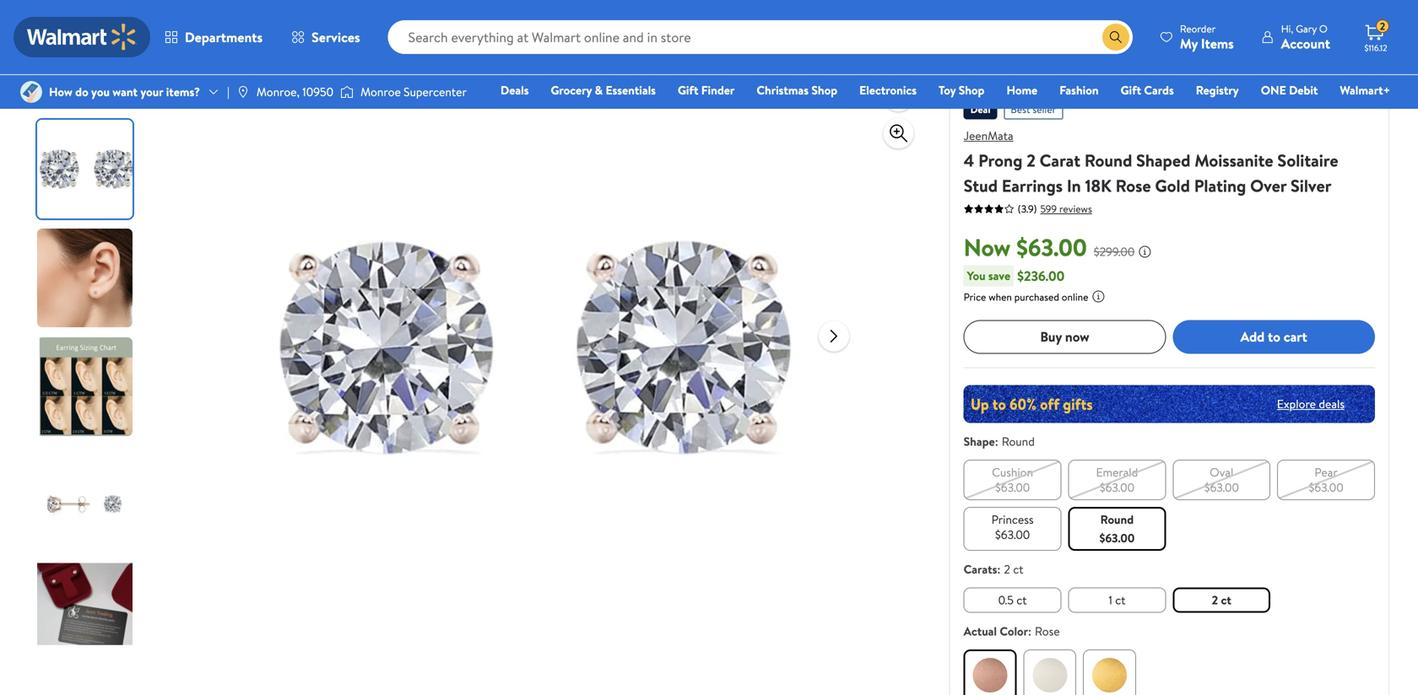 Task type: describe. For each thing, give the bounding box(es) containing it.
$63.00 for pear $63.00
[[1309, 479, 1344, 496]]

grocery & essentials
[[551, 82, 656, 98]]

to
[[1268, 328, 1281, 346]]

gift cards
[[1121, 82, 1174, 98]]

1 vertical spatial round
[[1002, 433, 1035, 450]]

finder
[[702, 82, 735, 98]]

seller
[[1033, 102, 1057, 117]]

items?
[[166, 84, 200, 100]]

explore deals
[[1278, 396, 1345, 413]]

actual color list
[[961, 647, 1379, 696]]

oval $63.00
[[1205, 464, 1240, 496]]

stud
[[964, 174, 998, 198]]

(3.9) 599 reviews
[[1018, 202, 1093, 216]]

christmas shop link
[[749, 81, 845, 99]]

shape : round
[[964, 433, 1035, 450]]

home link
[[999, 81, 1046, 99]]

&
[[595, 82, 603, 98]]

registry
[[1196, 82, 1239, 98]]

emerald
[[1097, 464, 1139, 481]]

carats : 2 ct
[[964, 561, 1024, 578]]

christmas shop
[[757, 82, 838, 98]]

reorder my items
[[1180, 22, 1234, 53]]

items
[[1202, 34, 1234, 53]]

toy
[[939, 82, 956, 98]]

carats list
[[961, 585, 1379, 617]]

toy shop
[[939, 82, 985, 98]]

color
[[1000, 623, 1029, 640]]

electronics link
[[852, 81, 925, 99]]

how
[[49, 84, 72, 100]]

$63.00 for round $63.00
[[1100, 530, 1135, 547]]

ad disclaimer and feedback image
[[1377, 25, 1390, 39]]

0.5 ct button
[[964, 588, 1062, 613]]

one debit link
[[1254, 81, 1326, 99]]

gift for gift cards
[[1121, 82, 1142, 98]]

deals link
[[493, 81, 537, 99]]

plating
[[1195, 174, 1247, 198]]

$63.00 for princess $63.00
[[996, 527, 1030, 543]]

Walmart Site-Wide search field
[[388, 20, 1133, 54]]

 image for how do you want your items?
[[20, 81, 42, 103]]

0.5 ct
[[999, 592, 1027, 609]]

4 prong 2 carat round shaped moissanite solitaire stud earrings in 18k rose gold plating over silver - image 3 of 5 image
[[37, 338, 136, 437]]

emerald $63.00
[[1097, 464, 1139, 496]]

essentials
[[606, 82, 656, 98]]

toy shop link
[[931, 81, 993, 99]]

$63.00 for oval $63.00
[[1205, 479, 1240, 496]]

0 horizontal spatial rose
[[1035, 623, 1060, 640]]

services button
[[277, 17, 375, 57]]

10950
[[303, 84, 334, 100]]

0.5
[[999, 592, 1014, 609]]

zoom image modal image
[[889, 123, 909, 144]]

deal
[[971, 102, 991, 117]]

1 ct
[[1109, 592, 1126, 609]]

buy now button
[[964, 320, 1167, 354]]

: for carats
[[998, 561, 1001, 578]]

registry link
[[1189, 81, 1247, 99]]

cart
[[1284, 328, 1308, 346]]

cushion $63.00
[[992, 464, 1034, 496]]

next media item image
[[824, 326, 844, 347]]

monroe, 10950
[[257, 84, 334, 100]]

|
[[227, 84, 230, 100]]

round $63.00
[[1100, 512, 1135, 547]]

599
[[1041, 202, 1057, 216]]

gary
[[1296, 22, 1317, 36]]

rose inside jeenmata 4 prong 2 carat round shaped moissanite solitaire stud earrings in 18k rose gold plating over silver
[[1116, 174, 1152, 198]]

1
[[1109, 592, 1113, 609]]

(3.9)
[[1018, 202, 1037, 216]]

gift cards link
[[1114, 81, 1182, 99]]

best seller
[[1011, 102, 1057, 117]]

do
[[75, 84, 88, 100]]

add to cart button
[[1173, 320, 1376, 354]]

your
[[140, 84, 163, 100]]

add
[[1241, 328, 1265, 346]]

buy now
[[1041, 328, 1090, 346]]

solitaire
[[1278, 149, 1339, 172]]

prong
[[979, 149, 1023, 172]]

cards
[[1145, 82, 1174, 98]]

services
[[312, 28, 360, 46]]

shop for christmas shop
[[812, 82, 838, 98]]

best
[[1011, 102, 1031, 117]]

deals
[[1319, 396, 1345, 413]]

you
[[91, 84, 110, 100]]

shop for toy shop
[[959, 82, 985, 98]]

electronics
[[860, 82, 917, 98]]

pear
[[1315, 464, 1338, 481]]

grocery & essentials link
[[543, 81, 664, 99]]

$63.00 for now $63.00
[[1017, 231, 1087, 264]]

walmart+ link
[[1333, 81, 1398, 99]]

now
[[1066, 328, 1090, 346]]

account
[[1282, 34, 1331, 53]]

now $63.00
[[964, 231, 1087, 264]]

want
[[113, 84, 138, 100]]

my
[[1180, 34, 1198, 53]]

 image for monroe supercenter
[[340, 84, 354, 100]]

gold
[[1156, 174, 1191, 198]]

Search search field
[[388, 20, 1133, 54]]

oval
[[1210, 464, 1234, 481]]



Task type: vqa. For each thing, say whether or not it's contained in the screenshot.
first Choose from the left
no



Task type: locate. For each thing, give the bounding box(es) containing it.
599 reviews link
[[1037, 202, 1093, 216]]

0 vertical spatial round
[[1085, 149, 1133, 172]]

2 inside button
[[1212, 592, 1219, 609]]

shape list
[[961, 457, 1379, 555]]

over
[[1251, 174, 1287, 198]]

: down 0.5 ct button
[[1029, 623, 1032, 640]]

carat
[[1040, 149, 1081, 172]]

2 horizontal spatial  image
[[340, 84, 354, 100]]

 image right 10950
[[340, 84, 354, 100]]

actual
[[964, 623, 997, 640]]

ct
[[1014, 561, 1024, 578], [1017, 592, 1027, 609], [1116, 592, 1126, 609], [1222, 592, 1232, 609]]

0 horizontal spatial shop
[[812, 82, 838, 98]]

2 vertical spatial round
[[1101, 512, 1134, 528]]

you
[[968, 267, 986, 284]]

$299.00
[[1094, 244, 1135, 260]]

shape
[[964, 433, 995, 450]]

in
[[1067, 174, 1082, 198]]

round inside jeenmata 4 prong 2 carat round shaped moissanite solitaire stud earrings in 18k rose gold plating over silver
[[1085, 149, 1133, 172]]

explore deals link
[[1271, 389, 1352, 419]]

$63.00 for emerald $63.00
[[1100, 479, 1135, 496]]

jeenmata link
[[964, 128, 1014, 144]]

carats
[[964, 561, 998, 578]]

now
[[964, 231, 1011, 264]]

fashion link
[[1052, 81, 1107, 99]]

you save $236.00
[[968, 267, 1065, 285]]

1 vertical spatial rose
[[1035, 623, 1060, 640]]

: up cushion
[[995, 433, 999, 450]]

gift for gift finder
[[678, 82, 699, 98]]

2 right the carats
[[1004, 561, 1011, 578]]

1 vertical spatial :
[[998, 561, 1001, 578]]

gift finder link
[[670, 81, 743, 99]]

departments
[[185, 28, 263, 46]]

gift left cards at top
[[1121, 82, 1142, 98]]

2 gift from the left
[[1121, 82, 1142, 98]]

princess $63.00
[[992, 512, 1034, 543]]

0 horizontal spatial  image
[[20, 81, 42, 103]]

1 ct button
[[1069, 588, 1167, 613]]

how do you want your items?
[[49, 84, 200, 100]]

add to favorites list, 4 prong 2 carat round shaped moissanite solitaire stud earrings in 18k rose gold plating over silver image
[[889, 86, 909, 107]]

price
[[964, 290, 987, 304]]

 image right the |
[[236, 85, 250, 99]]

2 vertical spatial :
[[1029, 623, 1032, 640]]

buy
[[1041, 328, 1062, 346]]

round down emerald $63.00
[[1101, 512, 1134, 528]]

supercenter
[[404, 84, 467, 100]]

round inside round $63.00
[[1101, 512, 1134, 528]]

 image left how
[[20, 81, 42, 103]]

silver
[[1291, 174, 1332, 198]]

2 inside jeenmata 4 prong 2 carat round shaped moissanite solitaire stud earrings in 18k rose gold plating over silver
[[1027, 149, 1036, 172]]

rose right 18k on the right top of page
[[1116, 174, 1152, 198]]

: for shape
[[995, 433, 999, 450]]

up to sixty percent off deals. shop now. image
[[964, 385, 1376, 423]]

round up 18k on the right top of page
[[1085, 149, 1133, 172]]

: up 0.5
[[998, 561, 1001, 578]]

$63.00 inside princess $63.00
[[996, 527, 1030, 543]]

deals
[[501, 82, 529, 98]]

moissanite
[[1195, 149, 1274, 172]]

4 prong 2 carat round shaped moissanite solitaire stud earrings in 18k rose gold plating over silver - image 5 of 5 image
[[37, 556, 136, 654]]

2 ct
[[1212, 592, 1232, 609]]

1 horizontal spatial gift
[[1121, 82, 1142, 98]]

2 shop from the left
[[959, 82, 985, 98]]

search icon image
[[1110, 30, 1123, 44]]

shop right christmas
[[812, 82, 838, 98]]

one debit
[[1261, 82, 1319, 98]]

jeenmata 4 prong 2 carat round shaped moissanite solitaire stud earrings in 18k rose gold plating over silver
[[964, 128, 1339, 198]]

0 vertical spatial rose
[[1116, 174, 1152, 198]]

price when purchased online
[[964, 290, 1089, 304]]

0 vertical spatial :
[[995, 433, 999, 450]]

shop up deal
[[959, 82, 985, 98]]

monroe,
[[257, 84, 300, 100]]

gift left finder
[[678, 82, 699, 98]]

debit
[[1290, 82, 1319, 98]]

4 prong 2 carat round shaped moissanite solitaire stud earrings in 18k rose gold plating over silver - image 2 of 5 image
[[37, 229, 136, 328]]

 image
[[20, 81, 42, 103], [340, 84, 354, 100], [236, 85, 250, 99]]

$63.00 inside cushion $63.00
[[996, 479, 1030, 496]]

reviews
[[1060, 202, 1093, 216]]

4 prong 2 carat round shaped moissanite solitaire stud earrings in 18k rose gold plating over silver image
[[265, 78, 805, 618]]

cushion
[[992, 464, 1034, 481]]

walmart image
[[27, 24, 137, 51]]

grocery
[[551, 82, 592, 98]]

fashion
[[1060, 82, 1099, 98]]

 image for monroe, 10950
[[236, 85, 250, 99]]

learn more about strikethrough prices image
[[1139, 245, 1152, 259]]

pear $63.00
[[1309, 464, 1344, 496]]

2 up earrings
[[1027, 149, 1036, 172]]

0 horizontal spatial gift
[[678, 82, 699, 98]]

earrings
[[1002, 174, 1063, 198]]

princess
[[992, 512, 1034, 528]]

$63.00 for cushion $63.00
[[996, 479, 1030, 496]]

round up cushion
[[1002, 433, 1035, 450]]

1 horizontal spatial shop
[[959, 82, 985, 98]]

:
[[995, 433, 999, 450], [998, 561, 1001, 578], [1029, 623, 1032, 640]]

ct for 0.5
[[1017, 592, 1027, 609]]

add to cart
[[1241, 328, 1308, 346]]

hi,
[[1282, 22, 1294, 36]]

save
[[989, 267, 1011, 284]]

1 shop from the left
[[812, 82, 838, 98]]

4 prong 2 carat round shaped moissanite solitaire stud earrings in 18k rose gold plating over silver - image 4 of 5 image
[[37, 447, 136, 546]]

departments button
[[150, 17, 277, 57]]

walmart+
[[1340, 82, 1391, 98]]

round
[[1085, 149, 1133, 172], [1002, 433, 1035, 450], [1101, 512, 1134, 528]]

$236.00
[[1018, 267, 1065, 285]]

$63.00 inside emerald $63.00
[[1100, 479, 1135, 496]]

actual color : rose
[[964, 623, 1060, 640]]

when
[[989, 290, 1012, 304]]

1 horizontal spatial rose
[[1116, 174, 1152, 198]]

4
[[964, 149, 975, 172]]

explore
[[1278, 396, 1317, 413]]

ct for 1
[[1116, 592, 1126, 609]]

4 prong 2 carat round shaped moissanite solitaire stud earrings in 18k rose gold plating over silver - image 1 of 5 image
[[37, 120, 136, 219]]

one
[[1261, 82, 1287, 98]]

ct for 2
[[1222, 592, 1232, 609]]

gift inside 'gift finder' link
[[678, 82, 699, 98]]

hi, gary o account
[[1282, 22, 1331, 53]]

reorder
[[1180, 22, 1216, 36]]

monroe
[[361, 84, 401, 100]]

legal information image
[[1092, 290, 1106, 303]]

sponsored
[[1327, 25, 1373, 39]]

rose right color
[[1035, 623, 1060, 640]]

rose
[[1116, 174, 1152, 198], [1035, 623, 1060, 640]]

1 horizontal spatial  image
[[236, 85, 250, 99]]

shaped
[[1137, 149, 1191, 172]]

gift inside gift cards link
[[1121, 82, 1142, 98]]

o
[[1320, 22, 1328, 36]]

2 up actual color list
[[1212, 592, 1219, 609]]

1 gift from the left
[[678, 82, 699, 98]]

2 up "$116.12"
[[1381, 19, 1386, 34]]

$63.00
[[1017, 231, 1087, 264], [996, 479, 1030, 496], [1100, 479, 1135, 496], [1205, 479, 1240, 496], [1309, 479, 1344, 496], [996, 527, 1030, 543], [1100, 530, 1135, 547]]



